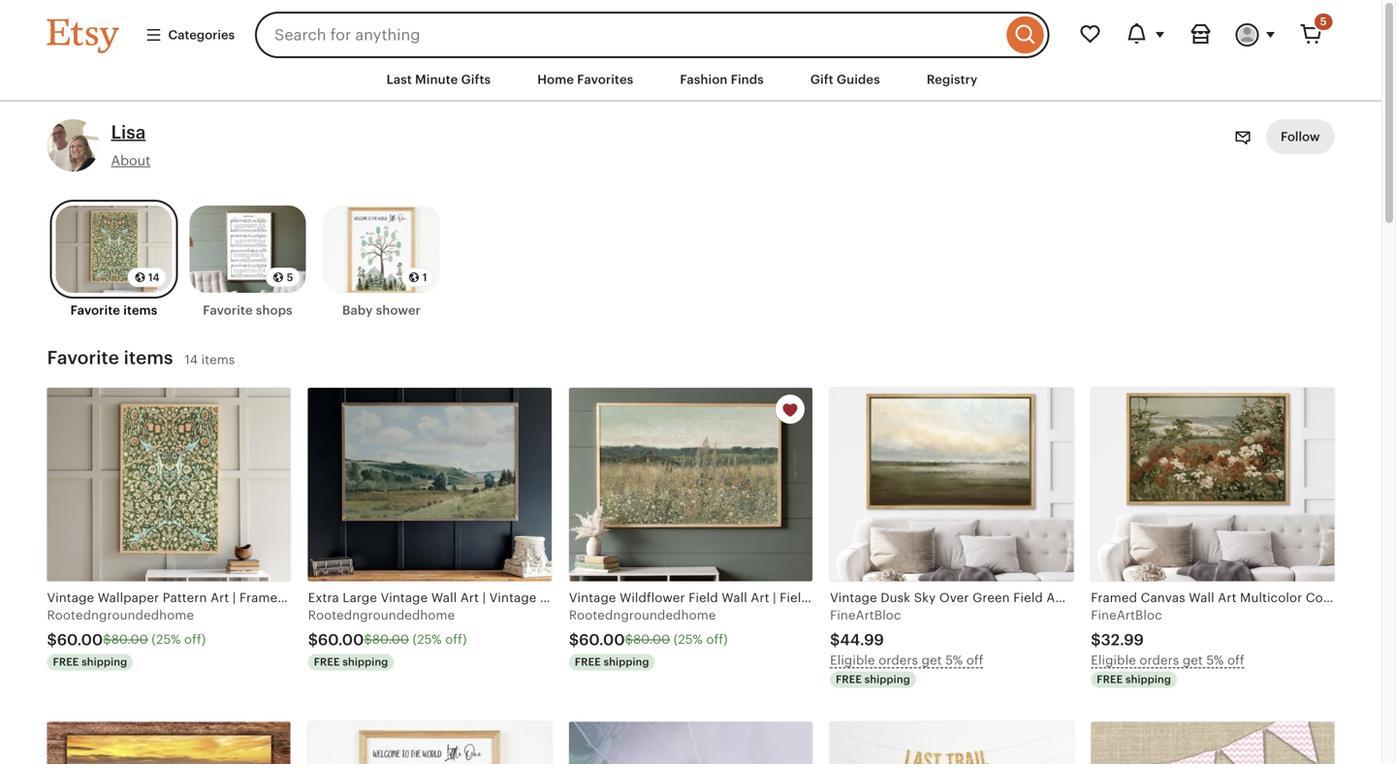 Task type: vqa. For each thing, say whether or not it's contained in the screenshot.
'rootedngroundedhome $ 60.00 $ 80.00 (25% off) FREE shipping'
yes



Task type: locate. For each thing, give the bounding box(es) containing it.
2 (25% from the left
[[413, 633, 442, 647]]

1 horizontal spatial off)
[[445, 633, 467, 647]]

items
[[123, 303, 157, 318], [124, 347, 173, 368], [201, 352, 235, 367]]

5% up 'custom for kaitlin' image
[[1207, 653, 1224, 668]]

None search field
[[255, 12, 1050, 58]]

orders
[[879, 653, 918, 668], [1140, 653, 1180, 668]]

5% for 44.99
[[946, 653, 963, 668]]

0 horizontal spatial off
[[967, 653, 984, 668]]

2 5% from the left
[[1207, 653, 1224, 668]]

2 off from the left
[[1228, 653, 1245, 668]]

gift
[[811, 72, 834, 87]]

1 rootedngroundedhome $ 60.00 $ 80.00 (25% off) free shipping from the left
[[47, 608, 206, 668]]

fineartbloc inside fineartbloc $ 44.99 eligible orders get 5% off free shipping
[[830, 608, 902, 623]]

2 horizontal spatial (25%
[[674, 633, 703, 647]]

fineartbloc
[[830, 608, 902, 623], [1091, 608, 1163, 623]]

off) for "vintage wallpaper pattern art | framed floral pattern | william morris style art | 501" image
[[184, 633, 206, 647]]

$
[[47, 631, 57, 649], [308, 631, 318, 649], [569, 631, 579, 649], [830, 631, 840, 649], [1091, 631, 1101, 649], [103, 633, 111, 647], [364, 633, 372, 647], [625, 633, 633, 647]]

1 horizontal spatial 5
[[1321, 16, 1327, 28]]

get for 44.99
[[922, 653, 942, 668]]

2 rootedngroundedhome $ 60.00 $ 80.00 (25% off) free shipping from the left
[[308, 608, 467, 668]]

fineartbloc for 44.99
[[830, 608, 902, 623]]

0 horizontal spatial orders
[[879, 653, 918, 668]]

gift guides
[[811, 72, 880, 87]]

1 horizontal spatial fineartbloc
[[1091, 608, 1163, 623]]

eligible
[[830, 653, 875, 668], [1091, 653, 1136, 668]]

off for 32.99
[[1228, 653, 1245, 668]]

last minute gifts
[[387, 72, 491, 87]]

1 fineartbloc from the left
[[830, 608, 902, 623]]

2 get from the left
[[1183, 653, 1203, 668]]

gift guides link
[[796, 62, 895, 97]]

orders for 44.99
[[879, 653, 918, 668]]

2 horizontal spatial rootedngroundedhome
[[569, 608, 716, 623]]

1 60.00 from the left
[[57, 631, 103, 649]]

3 60.00 from the left
[[579, 631, 625, 649]]

0 horizontal spatial 60.00
[[57, 631, 103, 649]]

1 (25% from the left
[[152, 633, 181, 647]]

3 rootedngroundedhome from the left
[[569, 608, 716, 623]]

(25%
[[152, 633, 181, 647], [413, 633, 442, 647], [674, 633, 703, 647]]

1 orders from the left
[[879, 653, 918, 668]]

2 fineartbloc from the left
[[1091, 608, 1163, 623]]

1 horizontal spatial eligible
[[1091, 653, 1136, 668]]

get inside fineartbloc $ 32.99 eligible orders get 5% off free shipping
[[1183, 653, 1203, 668]]

off inside fineartbloc $ 44.99 eligible orders get 5% off free shipping
[[967, 653, 984, 668]]

free inside fineartbloc $ 32.99 eligible orders get 5% off free shipping
[[1097, 674, 1123, 686]]

1 horizontal spatial orders
[[1140, 653, 1180, 668]]

off)
[[184, 633, 206, 647], [445, 633, 467, 647], [706, 633, 728, 647]]

off inside fineartbloc $ 32.99 eligible orders get 5% off free shipping
[[1228, 653, 1245, 668]]

5% inside fineartbloc $ 32.99 eligible orders get 5% off free shipping
[[1207, 653, 1224, 668]]

3 80.00 from the left
[[633, 633, 670, 647]]

2 60.00 from the left
[[318, 631, 364, 649]]

eligible inside fineartbloc $ 32.99 eligible orders get 5% off free shipping
[[1091, 653, 1136, 668]]

menu bar containing last minute gifts
[[12, 58, 1370, 102]]

orders down "32.99"
[[1140, 653, 1180, 668]]

1 vertical spatial 14
[[185, 352, 198, 367]]

0 horizontal spatial rootedngroundedhome $ 60.00 $ 80.00 (25% off) free shipping
[[47, 608, 206, 668]]

1 horizontal spatial 60.00
[[318, 631, 364, 649]]

3 rootedngroundedhome $ 60.00 $ 80.00 (25% off) free shipping from the left
[[569, 608, 728, 668]]

0 horizontal spatial (25%
[[152, 633, 181, 647]]

categories button
[[130, 17, 249, 52]]

get up 'custom for kaitlin' image
[[1183, 653, 1203, 668]]

gifts
[[461, 72, 491, 87]]

2 horizontal spatial 80.00
[[633, 633, 670, 647]]

3 off) from the left
[[706, 633, 728, 647]]

rootedngroundedhome $ 60.00 $ 80.00 (25% off) free shipping
[[47, 608, 206, 668], [308, 608, 467, 668], [569, 608, 728, 668]]

2 orders from the left
[[1140, 653, 1180, 668]]

1 eligible from the left
[[830, 653, 875, 668]]

5
[[1321, 16, 1327, 28], [287, 272, 293, 284]]

Search for anything text field
[[255, 12, 1002, 58]]

1 horizontal spatial get
[[1183, 653, 1203, 668]]

0 horizontal spatial 5
[[287, 272, 293, 284]]

off
[[967, 653, 984, 668], [1228, 653, 1245, 668]]

1 horizontal spatial 80.00
[[372, 633, 409, 647]]

vintage dusk sky over green field abstract nature landscape painting prints retro rustic neutral minimalist decor framed canvas wall art image
[[830, 388, 1074, 581]]

2 rootedngroundedhome from the left
[[308, 608, 455, 623]]

home favorites link
[[523, 62, 648, 97]]

0 vertical spatial 14
[[148, 272, 160, 284]]

0 horizontal spatial 14
[[148, 272, 160, 284]]

1 off from the left
[[967, 653, 984, 668]]

0 vertical spatial 5
[[1321, 16, 1327, 28]]

1 horizontal spatial 5%
[[1207, 653, 1224, 668]]

1 rootedngroundedhome from the left
[[47, 608, 194, 623]]

fineartbloc inside fineartbloc $ 32.99 eligible orders get 5% off free shipping
[[1091, 608, 1163, 623]]

2 eligible orders get 5% off button from the left
[[1091, 651, 1335, 670]]

80.00 for vintage wildflower field wall art | field of flowers art | botanical wildflower art | 167 image
[[633, 633, 670, 647]]

5%
[[946, 653, 963, 668], [1207, 653, 1224, 668]]

1 off) from the left
[[184, 633, 206, 647]]

home favorites
[[537, 72, 634, 87]]

0 horizontal spatial 80.00
[[111, 633, 148, 647]]

finds
[[731, 72, 764, 87]]

fineartbloc up 44.99 at the bottom right
[[830, 608, 902, 623]]

1 horizontal spatial rootedngroundedhome $ 60.00 $ 80.00 (25% off) free shipping
[[308, 608, 467, 668]]

off up 'custom for kaitlin' image
[[1228, 653, 1245, 668]]

1 vertical spatial favorite items
[[47, 347, 173, 368]]

3 (25% from the left
[[674, 633, 703, 647]]

2 horizontal spatial rootedngroundedhome $ 60.00 $ 80.00 (25% off) free shipping
[[569, 608, 728, 668]]

14
[[148, 272, 160, 284], [185, 352, 198, 367]]

0 horizontal spatial fineartbloc
[[830, 608, 902, 623]]

1 horizontal spatial (25%
[[413, 633, 442, 647]]

eligible orders get 5% off button up 'custom for kaitlin' image
[[1091, 651, 1335, 670]]

44.99
[[840, 631, 884, 649]]

eligible orders get 5% off button for 44.99
[[830, 651, 1074, 670]]

80.00
[[111, 633, 148, 647], [372, 633, 409, 647], [633, 633, 670, 647]]

get
[[922, 653, 942, 668], [1183, 653, 1203, 668]]

5% for 32.99
[[1207, 653, 1224, 668]]

fineartbloc for 32.99
[[1091, 608, 1163, 623]]

about
[[111, 153, 151, 168]]

$ inside fineartbloc $ 44.99 eligible orders get 5% off free shipping
[[830, 631, 840, 649]]

60.00
[[57, 631, 103, 649], [318, 631, 364, 649], [579, 631, 625, 649]]

favorite items
[[70, 303, 157, 318], [47, 347, 173, 368]]

1 vertical spatial 5
[[287, 272, 293, 284]]

fineartbloc $ 32.99 eligible orders get 5% off free shipping
[[1091, 608, 1245, 686]]

orders inside fineartbloc $ 32.99 eligible orders get 5% off free shipping
[[1140, 653, 1180, 668]]

0 horizontal spatial get
[[922, 653, 942, 668]]

0 horizontal spatial eligible orders get 5% off button
[[830, 651, 1074, 670]]

shipping
[[82, 656, 127, 668], [343, 656, 388, 668], [604, 656, 649, 668], [865, 674, 910, 686], [1126, 674, 1172, 686]]

0 horizontal spatial rootedngroundedhome
[[47, 608, 194, 623]]

rootedngroundedhome
[[47, 608, 194, 623], [308, 608, 455, 623], [569, 608, 716, 623]]

eligible orders get 5% off button
[[830, 651, 1074, 670], [1091, 651, 1335, 670]]

rootedngroundedhome $ 60.00 $ 80.00 (25% off) free shipping for vintage wildflower field wall art | field of flowers art | botanical wildflower art | 167 image
[[569, 608, 728, 668]]

(25% for vintage wildflower field wall art | field of flowers art | botanical wildflower art | 167 image
[[674, 633, 703, 647]]

1 horizontal spatial rootedngroundedhome
[[308, 608, 455, 623]]

orders down 44.99 at the bottom right
[[879, 653, 918, 668]]

1 80.00 from the left
[[111, 633, 148, 647]]

fineartbloc up "32.99"
[[1091, 608, 1163, 623]]

free
[[53, 656, 79, 668], [314, 656, 340, 668], [575, 656, 601, 668], [836, 674, 862, 686], [1097, 674, 1123, 686]]

1 get from the left
[[922, 653, 942, 668]]

1 5% from the left
[[946, 653, 963, 668]]

fashion finds
[[680, 72, 764, 87]]

5% up last trail before the veil banner, hiking bachelorette decorations, mountain bachelorette decor, bachelorette banner, camp bachelorette 'image'
[[946, 653, 963, 668]]

5% inside fineartbloc $ 44.99 eligible orders get 5% off free shipping
[[946, 653, 963, 668]]

off up last trail before the veil banner, hiking bachelorette decorations, mountain bachelorette decor, bachelorette banner, camp bachelorette 'image'
[[967, 653, 984, 668]]

2 horizontal spatial 60.00
[[579, 631, 625, 649]]

orders inside fineartbloc $ 44.99 eligible orders get 5% off free shipping
[[879, 653, 918, 668]]

fashion finds link
[[666, 62, 779, 97]]

off) for extra large vintage wall art | vintage meadow scene wall art | large wall decor | framed wall art | 159 image
[[445, 633, 467, 647]]

favorite
[[70, 303, 120, 318], [203, 303, 253, 318], [47, 347, 119, 368]]

2 eligible from the left
[[1091, 653, 1136, 668]]

0 horizontal spatial off)
[[184, 633, 206, 647]]

get inside fineartbloc $ 44.99 eligible orders get 5% off free shipping
[[922, 653, 942, 668]]

0 horizontal spatial 5%
[[946, 653, 963, 668]]

eligible down "32.99"
[[1091, 653, 1136, 668]]

shipping for "vintage wallpaper pattern art | framed floral pattern | william morris style art | 501" image
[[82, 656, 127, 668]]

1 horizontal spatial eligible orders get 5% off button
[[1091, 651, 1335, 670]]

2 horizontal spatial off)
[[706, 633, 728, 647]]

eligible orders get 5% off button up last trail before the veil banner, hiking bachelorette decorations, mountain bachelorette decor, bachelorette banner, camp bachelorette 'image'
[[830, 651, 1074, 670]]

0 horizontal spatial eligible
[[830, 653, 875, 668]]

registry
[[927, 72, 978, 87]]

eligible inside fineartbloc $ 44.99 eligible orders get 5% off free shipping
[[830, 653, 875, 668]]

2 off) from the left
[[445, 633, 467, 647]]

1 horizontal spatial 14
[[185, 352, 198, 367]]

60.00 for vintage wildflower field wall art | field of flowers art | botanical wildflower art | 167 image
[[579, 631, 625, 649]]

free for vintage wildflower field wall art | field of flowers art | botanical wildflower art | 167 image
[[575, 656, 601, 668]]

shops
[[256, 303, 293, 318]]

14 for 14 items
[[185, 352, 198, 367]]

orders for 32.99
[[1140, 653, 1180, 668]]

1 eligible orders get 5% off button from the left
[[830, 651, 1074, 670]]

eligible down 44.99 at the bottom right
[[830, 653, 875, 668]]

get up last trail before the veil banner, hiking bachelorette decorations, mountain bachelorette decor, bachelorette banner, camp bachelorette 'image'
[[922, 653, 942, 668]]

60.00 for extra large vintage wall art | vintage meadow scene wall art | large wall decor | framed wall art | 159 image
[[318, 631, 364, 649]]

menu bar
[[12, 58, 1370, 102]]

1 horizontal spatial off
[[1228, 653, 1245, 668]]

2 80.00 from the left
[[372, 633, 409, 647]]



Task type: describe. For each thing, give the bounding box(es) containing it.
favorites
[[577, 72, 634, 87]]

lisa button
[[111, 119, 146, 145]]

last minute gifts link
[[372, 62, 505, 97]]

vintage wallpaper pattern art | framed floral pattern | william morris style art | 501 image
[[47, 388, 291, 581]]

14 for 14
[[148, 272, 160, 284]]

rootedngroundedhome for extra large vintage wall art | vintage meadow scene wall art | large wall decor | framed wall art | 159 image
[[308, 608, 455, 623]]

eligible for 32.99
[[1091, 653, 1136, 668]]

shipping inside fineartbloc $ 44.99 eligible orders get 5% off free shipping
[[865, 674, 910, 686]]

last trail before the veil banner, hiking bachelorette decorations, mountain bachelorette decor, bachelorette banner, camp bachelorette image
[[830, 722, 1074, 764]]

follow
[[1281, 130, 1320, 144]]

(25% for extra large vintage wall art | vintage meadow scene wall art | large wall decor | framed wall art | 159 image
[[413, 633, 442, 647]]

off for 44.99
[[967, 653, 984, 668]]

about button
[[111, 151, 151, 170]]

1
[[423, 272, 427, 284]]

framed canvas wall art multicolor colorful wildflower garden bouquet vintage nature landscape prints modern retro rural farmhouse wall decor image
[[1091, 388, 1335, 581]]

registry link
[[912, 62, 993, 97]]

80.00 for "vintage wallpaper pattern art | framed floral pattern | william morris style art | 501" image
[[111, 633, 148, 647]]

off) for vintage wildflower field wall art | field of flowers art | botanical wildflower art | 167 image
[[706, 633, 728, 647]]

rootedngroundedhome for vintage wildflower field wall art | field of flowers art | botanical wildflower art | 167 image
[[569, 608, 716, 623]]

80.00 for extra large vintage wall art | vintage meadow scene wall art | large wall decor | framed wall art | 159 image
[[372, 633, 409, 647]]

last
[[387, 72, 412, 87]]

rootedngroundedhome for "vintage wallpaper pattern art | framed floral pattern | william morris style art | 501" image
[[47, 608, 194, 623]]

free for "vintage wallpaper pattern art | framed floral pattern | william morris style art | 501" image
[[53, 656, 79, 668]]

personalized bouquet charm - hand stamped - bridal bouquet charm wedding bouquet - something blue & pearl - bouquet accessories image
[[569, 722, 813, 764]]

lisa
[[111, 122, 146, 143]]

none search field inside 'categories' banner
[[255, 12, 1050, 58]]

custom for kaitlin image
[[1091, 722, 1335, 764]]

fashion
[[680, 72, 728, 87]]

shower
[[376, 303, 421, 318]]

32.99
[[1101, 631, 1144, 649]]

free for extra large vintage wall art | vintage meadow scene wall art | large wall decor | framed wall art | 159 image
[[314, 656, 340, 668]]

5 inside 'categories' banner
[[1321, 16, 1327, 28]]

free inside fineartbloc $ 44.99 eligible orders get 5% off free shipping
[[836, 674, 862, 686]]

eligible for 44.99
[[830, 653, 875, 668]]

get for 32.99
[[1183, 653, 1203, 668]]

(25% for "vintage wallpaper pattern art | framed floral pattern | william morris style art | 501" image
[[152, 633, 181, 647]]

fineartbloc $ 44.99 eligible orders get 5% off free shipping
[[830, 608, 984, 686]]

shipping for vintage wildflower field wall art | field of flowers art | botanical wildflower art | 167 image
[[604, 656, 649, 668]]

60.00 for "vintage wallpaper pattern art | framed floral pattern | william morris style art | 501" image
[[57, 631, 103, 649]]

5 link
[[1288, 12, 1335, 58]]

baby shower guestbook sign,forest baby shower guestbook,fingerprint tree guestbook sign,adventure awaits baby shower printable,guestbook image
[[308, 722, 552, 764]]

vintage wildflower field wall art | field of flowers art | botanical wildflower art | 167 image
[[569, 388, 813, 581]]

rootedngroundedhome $ 60.00 $ 80.00 (25% off) free shipping for extra large vintage wall art | vintage meadow scene wall art | large wall decor | framed wall art | 159 image
[[308, 608, 467, 668]]

favorite for 5
[[203, 303, 253, 318]]

0 vertical spatial favorite items
[[70, 303, 157, 318]]

rootedngroundedhome $ 60.00 $ 80.00 (25% off) free shipping for "vintage wallpaper pattern art | framed floral pattern | william morris style art | 501" image
[[47, 608, 206, 668]]

smoky mountain canvas wall art at sunset image
[[47, 722, 291, 764]]

$ inside fineartbloc $ 32.99 eligible orders get 5% off free shipping
[[1091, 631, 1101, 649]]

shipping inside fineartbloc $ 32.99 eligible orders get 5% off free shipping
[[1126, 674, 1172, 686]]

favorite shops
[[203, 303, 293, 318]]

follow link
[[1267, 119, 1335, 155]]

baby
[[342, 303, 373, 318]]

categories banner
[[12, 0, 1370, 58]]

home
[[537, 72, 574, 87]]

categories
[[168, 28, 235, 42]]

shipping for extra large vintage wall art | vintage meadow scene wall art | large wall decor | framed wall art | 159 image
[[343, 656, 388, 668]]

baby shower
[[342, 303, 421, 318]]

extra large vintage wall art | vintage meadow scene wall art | large wall decor | framed wall art | 159 image
[[308, 388, 552, 581]]

minute
[[415, 72, 458, 87]]

favorite for 14
[[70, 303, 120, 318]]

14 items
[[185, 352, 235, 367]]

guides
[[837, 72, 880, 87]]

eligible orders get 5% off button for 32.99
[[1091, 651, 1335, 670]]



